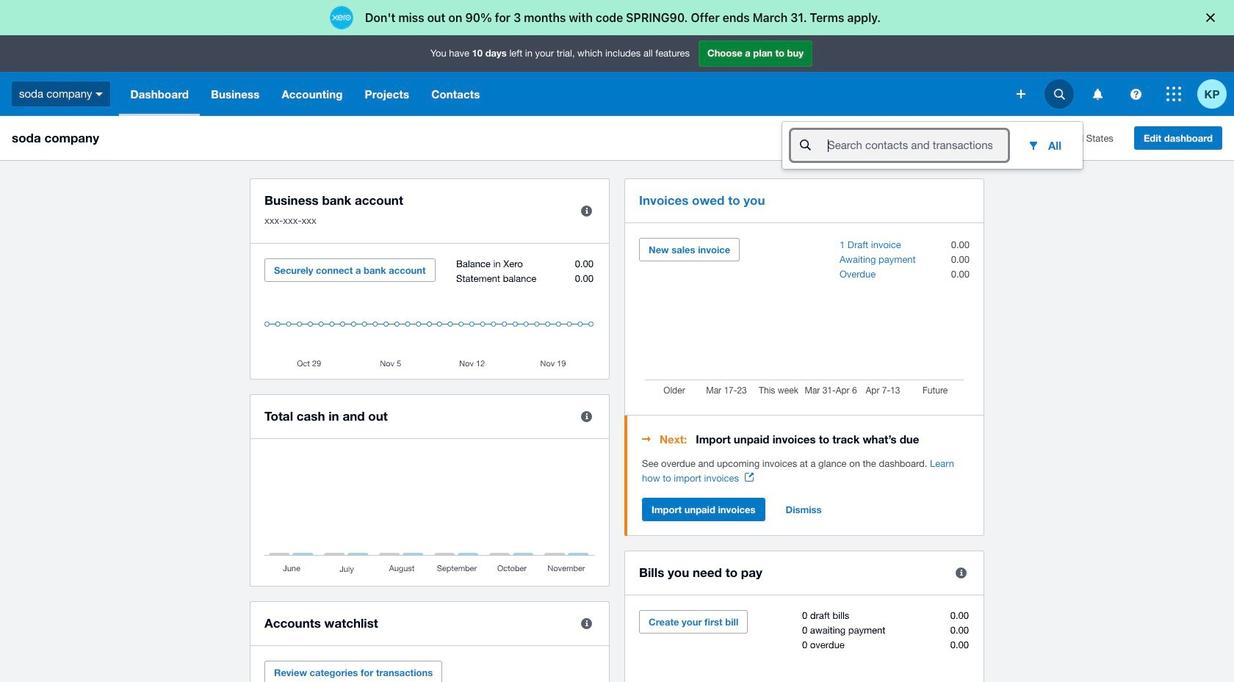 Task type: locate. For each thing, give the bounding box(es) containing it.
svg image
[[1166, 87, 1181, 101], [1054, 89, 1065, 100], [1093, 89, 1102, 100], [1017, 90, 1025, 98]]

panel body document
[[642, 457, 970, 486], [642, 457, 970, 486]]

banner
[[0, 35, 1234, 169]]

dialog
[[0, 0, 1234, 35]]

heading
[[642, 430, 970, 448]]

svg image
[[1130, 89, 1141, 100], [96, 92, 103, 96]]

None search field
[[791, 130, 1007, 161]]

group
[[782, 122, 1083, 169]]

opens in a new tab image
[[745, 473, 754, 482]]

empty state widget for the total cash in and out feature, displaying a column graph summarising bank transaction data as total money in versus total money out across all connected bank accounts, enabling a visual comparison of the two amounts. image
[[264, 454, 595, 575]]

empty state of the bills widget with a 'create your first bill' button and an unpopulated column graph. image
[[639, 610, 970, 682]]

Search contacts and transactions search field
[[826, 131, 1007, 159]]

empty state bank feed widget with a tooltip explaining the feature. includes a 'securely connect a bank account' button and a data-less flat line graph marking four weekly dates, indicating future account balance tracking. image
[[264, 259, 595, 368]]



Task type: describe. For each thing, give the bounding box(es) containing it.
select filter image
[[1022, 134, 1045, 157]]

1 horizontal spatial svg image
[[1130, 89, 1141, 100]]

0 horizontal spatial svg image
[[96, 92, 103, 96]]



Task type: vqa. For each thing, say whether or not it's contained in the screenshot.
FAVOURITES ICON
no



